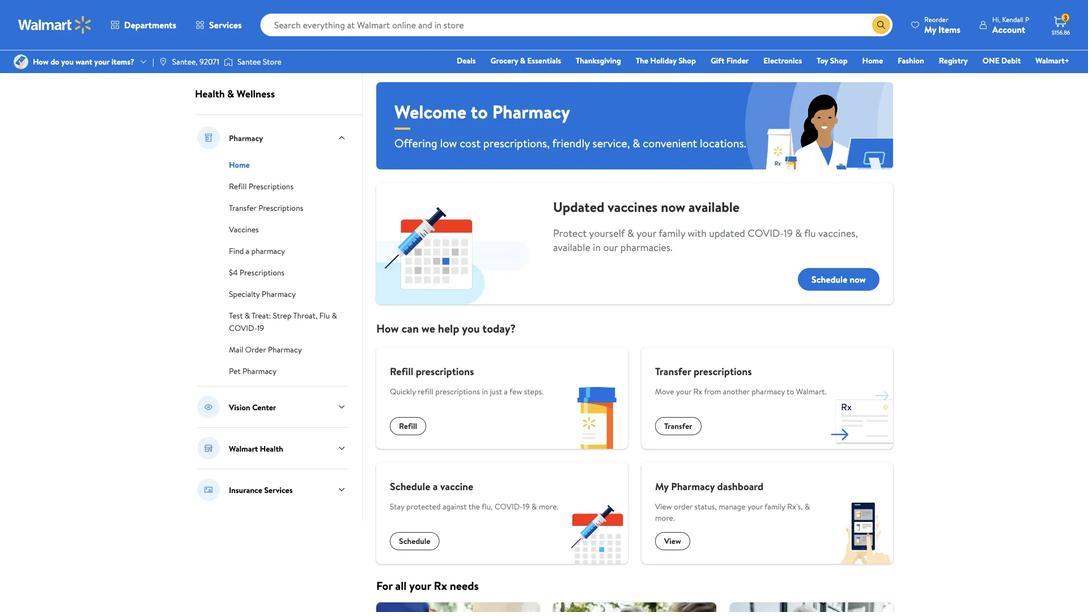 Task type: vqa. For each thing, say whether or not it's contained in the screenshot.
the right "Rx"
yes



Task type: describe. For each thing, give the bounding box(es) containing it.
specialty pharmacy link
[[229, 287, 296, 300]]

hi, kendall p account
[[992, 14, 1029, 35]]

essentials
[[527, 55, 561, 66]]

welcome
[[395, 99, 467, 124]]

mail order pharmacy
[[229, 344, 302, 355]]

your inside protect yourself & your family with updated covid-19 & flu vaccines, available in our pharmacies.
[[637, 226, 657, 240]]

the
[[636, 55, 649, 66]]

toy shop link
[[812, 54, 853, 67]]

$156.86
[[1052, 28, 1070, 36]]

the holiday shop link
[[631, 54, 701, 67]]

1 list item from the left
[[370, 603, 546, 612]]

santee, 92071
[[172, 56, 219, 67]]

updated
[[709, 226, 745, 240]]

departments button
[[101, 11, 186, 39]]

 image for santee store
[[224, 56, 233, 67]]

1 horizontal spatial pharmacy
[[752, 386, 785, 397]]

health & wellness
[[195, 87, 275, 101]]

store
[[263, 56, 282, 67]]

schedule for a
[[390, 479, 430, 493]]

0 vertical spatial health
[[195, 87, 225, 101]]

in inside protect yourself & your family with updated covid-19 & flu vaccines, available in our pharmacies.
[[593, 240, 601, 255]]

test & treat: strep throat, flu & covid-19 link
[[229, 309, 337, 334]]

vaccines,
[[819, 226, 858, 240]]

deals
[[457, 55, 476, 66]]

2 vertical spatial covid-
[[495, 501, 523, 512]]

0 vertical spatial home link
[[857, 54, 888, 67]]

home inside 'home' link
[[863, 55, 883, 66]]

 image for how do you want your items?
[[14, 54, 28, 69]]

pharmacy up order
[[671, 479, 715, 493]]

flu
[[804, 226, 816, 240]]

items
[[939, 23, 961, 35]]

your right "want"
[[94, 56, 110, 67]]

quickly
[[390, 386, 416, 397]]

transfer for prescriptions
[[655, 364, 691, 378]]

transfer for prescriptions
[[229, 202, 257, 213]]

0 vertical spatial available
[[689, 197, 740, 216]]

just
[[490, 386, 502, 397]]

vaccines link
[[229, 223, 259, 235]]

reorder
[[925, 14, 949, 24]]

insurance services
[[229, 484, 293, 495]]

prescriptions for refill prescriptions
[[416, 364, 474, 378]]

& right "flu,"
[[532, 501, 537, 512]]

schedule now
[[812, 273, 866, 286]]

how do you want your items?
[[33, 56, 134, 67]]

view for view order status, manage your family rx's, & more.
[[655, 501, 672, 512]]

family inside protect yourself & your family with updated covid-19 & flu vaccines, available in our pharmacies.
[[659, 226, 685, 240]]

pet pharmacy
[[229, 366, 277, 377]]

updated
[[553, 197, 605, 216]]

updated vaccines now available
[[553, 197, 740, 216]]

walmart
[[229, 443, 258, 454]]

walmart+
[[1036, 55, 1070, 66]]

protect yourself & your family with updated covid-19 & flu vaccines, available in our pharmacies.
[[553, 226, 858, 255]]

$4 prescriptions link
[[229, 266, 285, 278]]

pharmacy inside specialty pharmacy link
[[262, 289, 296, 300]]

all
[[395, 578, 407, 593]]

center
[[252, 401, 276, 413]]

more. for my pharmacy dashboard
[[655, 512, 675, 523]]

can
[[402, 320, 419, 336]]

stay
[[390, 501, 405, 512]]

3 list item from the left
[[723, 603, 900, 612]]

2 list item from the left
[[546, 603, 723, 612]]

1 horizontal spatial 19
[[523, 501, 530, 512]]

electronics
[[764, 55, 802, 66]]

santee store
[[237, 56, 282, 67]]

one
[[983, 55, 1000, 66]]

& right service,
[[633, 135, 640, 151]]

schedule now button
[[798, 268, 880, 291]]

walmart health image
[[197, 437, 220, 460]]

steps.
[[524, 386, 544, 397]]

& left flu at top right
[[795, 226, 802, 240]]

how can we help you today?
[[376, 320, 516, 336]]

0 vertical spatial rx
[[694, 386, 702, 397]]

needs
[[450, 578, 479, 593]]

1 horizontal spatial you
[[462, 320, 480, 336]]

transfer inside button
[[664, 421, 693, 432]]

prescriptions for refill prescriptions
[[249, 181, 294, 192]]

cost
[[460, 135, 481, 151]]

dashboard
[[717, 479, 764, 493]]

stay protected against the flu, covid-19 & more.
[[390, 501, 559, 512]]

specialty pharmacy
[[229, 289, 296, 300]]

vaccines
[[229, 224, 259, 235]]

debit
[[1002, 55, 1021, 66]]

pharmacies.
[[621, 240, 673, 255]]

transfer prescriptions link
[[229, 201, 303, 214]]

pharmacy right pharmacy image
[[229, 132, 263, 143]]

refill prescriptions link
[[229, 180, 294, 192]]

against
[[443, 501, 467, 512]]

0 vertical spatial now
[[661, 197, 685, 216]]

my inside reorder my items
[[925, 23, 937, 35]]

services inside popup button
[[209, 19, 242, 31]]

quickly refill prescriptions in just a few steps.
[[390, 386, 544, 397]]

schedule inside button
[[399, 536, 431, 547]]

protected
[[406, 501, 441, 512]]

find
[[229, 245, 244, 256]]

view order status, manage your family rx's, & more.
[[655, 501, 810, 523]]

$4
[[229, 267, 238, 278]]

 image for santee, 92071
[[159, 57, 168, 66]]

schedule a vaccine
[[390, 479, 473, 493]]

pet
[[229, 366, 241, 377]]

status,
[[695, 501, 717, 512]]

|
[[152, 56, 154, 67]]

search icon image
[[877, 20, 886, 29]]

gift finder link
[[706, 54, 754, 67]]

offering low cost prescriptions, friendly service, & convenient locations.
[[395, 135, 746, 151]]

manage
[[719, 501, 746, 512]]

refill button
[[390, 417, 426, 435]]

Walmart Site-Wide search field
[[261, 14, 893, 36]]

vision center
[[229, 401, 276, 413]]

santee
[[237, 56, 261, 67]]

0 horizontal spatial home link
[[229, 158, 250, 171]]

0 horizontal spatial home
[[229, 159, 250, 170]]

test
[[229, 310, 243, 321]]

pharmacy inside "pet pharmacy" link
[[243, 366, 277, 377]]

deals link
[[452, 54, 481, 67]]

do
[[51, 56, 59, 67]]

your right move
[[676, 386, 692, 397]]

one debit link
[[978, 54, 1026, 67]]



Task type: locate. For each thing, give the bounding box(es) containing it.
with
[[688, 226, 707, 240]]

0 horizontal spatial family
[[659, 226, 685, 240]]

grocery
[[491, 55, 518, 66]]

1 horizontal spatial in
[[593, 240, 601, 255]]

registry link
[[934, 54, 973, 67]]

& right flu
[[332, 310, 337, 321]]

your right all
[[409, 578, 431, 593]]

pharmacy right another
[[752, 386, 785, 397]]

0 vertical spatial home
[[863, 55, 883, 66]]

19
[[784, 226, 793, 240], [257, 323, 264, 334], [523, 501, 530, 512]]

you right do
[[61, 56, 74, 67]]

refill
[[418, 386, 434, 397]]

covid- right "updated"
[[748, 226, 784, 240]]

refill for prescriptions
[[229, 181, 247, 192]]

offering
[[395, 135, 437, 151]]

a right find
[[246, 245, 250, 256]]

home down search icon
[[863, 55, 883, 66]]

my pharmacy dashboard. view order status, manage your family rx's and more. view. image
[[831, 502, 893, 564]]

1 horizontal spatial covid-
[[495, 501, 523, 512]]

prescriptions for $4 prescriptions
[[240, 267, 285, 278]]

how for how do you want your items?
[[33, 56, 49, 67]]

how left can
[[376, 320, 399, 336]]

home link down search icon
[[857, 54, 888, 67]]

pharmacy inside mail order pharmacy link
[[268, 344, 302, 355]]

0 horizontal spatial to
[[471, 99, 488, 124]]

order
[[245, 344, 266, 355]]

more. up view button on the bottom of page
[[655, 512, 675, 523]]

friendly
[[552, 135, 590, 151]]

refill down quickly
[[399, 421, 417, 432]]

prescriptions down refill prescriptions
[[258, 202, 303, 213]]

0 horizontal spatial in
[[482, 386, 488, 397]]

19 right "flu,"
[[523, 501, 530, 512]]

list
[[370, 603, 900, 612]]

thanksgiving link
[[571, 54, 626, 67]]

covid- for &
[[229, 323, 257, 334]]

view inside view order status, manage your family rx's, & more.
[[655, 501, 672, 512]]

walmart+ link
[[1031, 54, 1075, 67]]

your right the manage
[[748, 501, 763, 512]]

0 horizontal spatial how
[[33, 56, 49, 67]]

my up view button on the bottom of page
[[655, 479, 669, 493]]

1 horizontal spatial home
[[863, 55, 883, 66]]

low
[[440, 135, 457, 151]]

registry
[[939, 55, 968, 66]]

schedule inside button
[[812, 273, 848, 286]]

1 vertical spatial health
[[260, 443, 283, 454]]

view down order
[[664, 536, 681, 547]]

more. left schedule a vaccine. stay protected against the flu, covid-19 and more. schedule. image
[[539, 501, 559, 512]]

schedule for now
[[812, 273, 848, 286]]

rx left from
[[694, 386, 702, 397]]

vision center image
[[197, 396, 220, 418]]

1 vertical spatial a
[[504, 386, 508, 397]]

available left our
[[553, 240, 591, 255]]

0 horizontal spatial 19
[[257, 323, 264, 334]]

insurance
[[229, 484, 262, 495]]

prescriptions,
[[483, 135, 550, 151]]

more. for schedule a vaccine
[[539, 501, 559, 512]]

transfer
[[229, 202, 257, 213], [655, 364, 691, 378], [664, 421, 693, 432]]

refill prescriptions. quickly refill medications in just a few steps. refill. image
[[566, 387, 628, 449]]

0 vertical spatial transfer
[[229, 202, 257, 213]]

available up "updated"
[[689, 197, 740, 216]]

home link
[[857, 54, 888, 67], [229, 158, 250, 171]]

pet pharmacy link
[[229, 364, 277, 377]]

1 horizontal spatial to
[[787, 386, 794, 397]]

2 horizontal spatial  image
[[224, 56, 233, 67]]

vaccines
[[608, 197, 658, 216]]

0 horizontal spatial health
[[195, 87, 225, 101]]

pharmacy down order
[[243, 366, 277, 377]]

0 vertical spatial 19
[[784, 226, 793, 240]]

schedule
[[812, 273, 848, 286], [390, 479, 430, 493], [399, 536, 431, 547]]

toy shop
[[817, 55, 848, 66]]

schedule down protected
[[399, 536, 431, 547]]

prescriptions up transfer prescriptions link
[[249, 181, 294, 192]]

shop
[[679, 55, 696, 66], [830, 55, 848, 66]]

home
[[863, 55, 883, 66], [229, 159, 250, 170]]

a for pharmacy
[[246, 245, 250, 256]]

walmart health
[[229, 443, 283, 454]]

services up 92071
[[209, 19, 242, 31]]

family inside view order status, manage your family rx's, & more.
[[765, 501, 785, 512]]

pharmacy up strep
[[262, 289, 296, 300]]

3
[[1064, 13, 1068, 23]]

locations.
[[700, 135, 746, 151]]

help
[[438, 320, 459, 336]]

we
[[422, 320, 435, 336]]

schedule down vaccines,
[[812, 273, 848, 286]]

schedule up stay in the bottom of the page
[[390, 479, 430, 493]]

treat:
[[252, 310, 271, 321]]

walmart image
[[18, 16, 92, 34]]

2 vertical spatial prescriptions
[[240, 267, 285, 278]]

rx left needs
[[434, 578, 447, 593]]

for
[[376, 578, 393, 593]]

fashion link
[[893, 54, 929, 67]]

a right just
[[504, 386, 508, 397]]

& inside view order status, manage your family rx's, & more.
[[805, 501, 810, 512]]

mail order pharmacy link
[[229, 343, 302, 355]]

now down vaccines,
[[850, 273, 866, 286]]

1 horizontal spatial services
[[264, 484, 293, 495]]

1 vertical spatial refill
[[390, 364, 413, 378]]

to up cost
[[471, 99, 488, 124]]

now
[[661, 197, 685, 216], [850, 273, 866, 286]]

my left items
[[925, 23, 937, 35]]

services
[[209, 19, 242, 31], [264, 484, 293, 495]]

view for view
[[664, 536, 681, 547]]

my pharmacy dashboard
[[655, 479, 764, 493]]

one debit
[[983, 55, 1021, 66]]

family
[[659, 226, 685, 240], [765, 501, 785, 512]]

2 horizontal spatial a
[[504, 386, 508, 397]]

strep
[[273, 310, 292, 321]]

grocery & essentials
[[491, 55, 561, 66]]

service,
[[593, 135, 630, 151]]

refill for prescriptions
[[390, 364, 413, 378]]

transfer prescriptions. move your rx from another pharmacy to walmart. transfer. image
[[831, 387, 893, 449]]

available inside protect yourself & your family with updated covid-19 & flu vaccines, available in our pharmacies.
[[553, 240, 591, 255]]

1 vertical spatial view
[[664, 536, 681, 547]]

departments
[[124, 19, 176, 31]]

1 vertical spatial prescriptions
[[258, 202, 303, 213]]

1 vertical spatial my
[[655, 479, 669, 493]]

how for how can we help you today?
[[376, 320, 399, 336]]

0 vertical spatial prescriptions
[[249, 181, 294, 192]]

prescriptions up from
[[694, 364, 752, 378]]

1 vertical spatial to
[[787, 386, 794, 397]]

health right "walmart"
[[260, 443, 283, 454]]

1 horizontal spatial how
[[376, 320, 399, 336]]

covid- right "flu,"
[[495, 501, 523, 512]]

prescriptions for transfer prescriptions
[[694, 364, 752, 378]]

1 horizontal spatial more.
[[655, 512, 675, 523]]

gift
[[711, 55, 725, 66]]

now right the vaccines
[[661, 197, 685, 216]]

covid- inside the test & treat: strep throat, flu & covid-19
[[229, 323, 257, 334]]

santee,
[[172, 56, 198, 67]]

health down 92071
[[195, 87, 225, 101]]

view left order
[[655, 501, 672, 512]]

in left just
[[482, 386, 488, 397]]

prescriptions right refill
[[435, 386, 480, 397]]

19 inside the test & treat: strep throat, flu & covid-19
[[257, 323, 264, 334]]

1 vertical spatial you
[[462, 320, 480, 336]]

a inside 'find a pharmacy' link
[[246, 245, 250, 256]]

pharmacy up $4 prescriptions link
[[251, 245, 285, 256]]

1 horizontal spatial now
[[850, 273, 866, 286]]

2 vertical spatial schedule
[[399, 536, 431, 547]]

1 vertical spatial in
[[482, 386, 488, 397]]

0 vertical spatial pharmacy
[[251, 245, 285, 256]]

welcome to pharmacy
[[395, 99, 570, 124]]

wellness
[[237, 87, 275, 101]]

list item
[[370, 603, 546, 612], [546, 603, 723, 612], [723, 603, 900, 612]]

0 horizontal spatial pharmacy
[[251, 245, 285, 256]]

family left rx's,
[[765, 501, 785, 512]]

19 for protect yourself & your family with updated covid-19 & flu vaccines, available in our pharmacies.
[[784, 226, 793, 240]]

pharmacy image
[[197, 126, 220, 149]]

walmart insurance services image
[[197, 478, 220, 501]]

2 vertical spatial 19
[[523, 501, 530, 512]]

holiday
[[650, 55, 677, 66]]

0 horizontal spatial my
[[655, 479, 669, 493]]

1 vertical spatial now
[[850, 273, 866, 286]]

1 vertical spatial covid-
[[229, 323, 257, 334]]

services right insurance
[[264, 484, 293, 495]]

items?
[[111, 56, 134, 67]]

test & treat: strep throat, flu & covid-19
[[229, 310, 337, 334]]

thanksgiving
[[576, 55, 621, 66]]

yourself
[[589, 226, 625, 240]]

2 shop from the left
[[830, 55, 848, 66]]

0 vertical spatial you
[[61, 56, 74, 67]]

covid- inside protect yourself & your family with updated covid-19 & flu vaccines, available in our pharmacies.
[[748, 226, 784, 240]]

0 vertical spatial in
[[593, 240, 601, 255]]

2 vertical spatial refill
[[399, 421, 417, 432]]

a for vaccine
[[433, 479, 438, 493]]

how left do
[[33, 56, 49, 67]]

0 vertical spatial a
[[246, 245, 250, 256]]

0 vertical spatial services
[[209, 19, 242, 31]]

the holiday shop
[[636, 55, 696, 66]]

prescriptions for transfer prescriptions
[[258, 202, 303, 213]]

want
[[76, 56, 92, 67]]

in left our
[[593, 240, 601, 255]]

1 vertical spatial schedule
[[390, 479, 430, 493]]

0 horizontal spatial a
[[246, 245, 250, 256]]

0 horizontal spatial  image
[[14, 54, 28, 69]]

pharmacy down the test & treat: strep throat, flu & covid-19
[[268, 344, 302, 355]]

to
[[471, 99, 488, 124], [787, 386, 794, 397]]

view button
[[655, 532, 690, 550]]

2 vertical spatial a
[[433, 479, 438, 493]]

order
[[674, 501, 693, 512]]

1 horizontal spatial rx
[[694, 386, 702, 397]]

0 horizontal spatial now
[[661, 197, 685, 216]]

you right help
[[462, 320, 480, 336]]

0 vertical spatial to
[[471, 99, 488, 124]]

0 horizontal spatial services
[[209, 19, 242, 31]]

a left vaccine
[[433, 479, 438, 493]]

home up refill prescriptions link
[[229, 159, 250, 170]]

1 vertical spatial available
[[553, 240, 591, 255]]

refill inside button
[[399, 421, 417, 432]]

0 vertical spatial family
[[659, 226, 685, 240]]

2 horizontal spatial 19
[[784, 226, 793, 240]]

refill
[[229, 181, 247, 192], [390, 364, 413, 378], [399, 421, 417, 432]]

2 vertical spatial transfer
[[664, 421, 693, 432]]

prescriptions
[[249, 181, 294, 192], [258, 202, 303, 213], [240, 267, 285, 278]]

2 horizontal spatial covid-
[[748, 226, 784, 240]]

1 vertical spatial transfer
[[655, 364, 691, 378]]

1 horizontal spatial a
[[433, 479, 438, 493]]

 image right |
[[159, 57, 168, 66]]

shop right the 'toy'
[[830, 55, 848, 66]]

home link up refill prescriptions link
[[229, 158, 250, 171]]

reorder my items
[[925, 14, 961, 35]]

pharmacy up prescriptions, on the top of page
[[492, 99, 570, 124]]

1 vertical spatial services
[[264, 484, 293, 495]]

0 horizontal spatial covid-
[[229, 323, 257, 334]]

& right test in the left bottom of the page
[[245, 310, 250, 321]]

health
[[195, 87, 225, 101], [260, 443, 283, 454]]

specialty
[[229, 289, 260, 300]]

0 vertical spatial covid-
[[748, 226, 784, 240]]

few
[[510, 386, 522, 397]]

to left walmart.
[[787, 386, 794, 397]]

shop right holiday at the top
[[679, 55, 696, 66]]

1 horizontal spatial  image
[[159, 57, 168, 66]]

rx's,
[[787, 501, 803, 512]]

now inside button
[[850, 273, 866, 286]]

prescriptions up specialty pharmacy link
[[240, 267, 285, 278]]

p
[[1025, 14, 1029, 24]]

& left 'wellness'
[[227, 87, 234, 101]]

 image left do
[[14, 54, 28, 69]]

refill up quickly
[[390, 364, 413, 378]]

& right rx's,
[[805, 501, 810, 512]]

schedule a vaccine. stay protected against the flu, covid-19 and more. schedule. image
[[566, 502, 628, 564]]

0 vertical spatial schedule
[[812, 273, 848, 286]]

1 shop from the left
[[679, 55, 696, 66]]

0 vertical spatial how
[[33, 56, 49, 67]]

today?
[[483, 320, 516, 336]]

pharmacy
[[492, 99, 570, 124], [229, 132, 263, 143], [262, 289, 296, 300], [268, 344, 302, 355], [243, 366, 277, 377], [671, 479, 715, 493]]

Search search field
[[261, 14, 893, 36]]

1 vertical spatial home
[[229, 159, 250, 170]]

0 vertical spatial my
[[925, 23, 937, 35]]

1 vertical spatial pharmacy
[[752, 386, 785, 397]]

19 left flu at top right
[[784, 226, 793, 240]]

another
[[723, 386, 750, 397]]

account
[[992, 23, 1026, 35]]

0 horizontal spatial rx
[[434, 578, 447, 593]]

1 horizontal spatial home link
[[857, 54, 888, 67]]

covid- down test in the left bottom of the page
[[229, 323, 257, 334]]

more. inside view order status, manage your family rx's, & more.
[[655, 512, 675, 523]]

19 down treat:
[[257, 323, 264, 334]]

 image
[[14, 54, 28, 69], [224, 56, 233, 67], [159, 57, 168, 66]]

1 vertical spatial how
[[376, 320, 399, 336]]

rx
[[694, 386, 702, 397], [434, 578, 447, 593]]

our
[[603, 240, 618, 255]]

transfer button
[[655, 417, 702, 435]]

you
[[61, 56, 74, 67], [462, 320, 480, 336]]

 image right 92071
[[224, 56, 233, 67]]

refill up transfer prescriptions link
[[229, 181, 247, 192]]

1 vertical spatial 19
[[257, 323, 264, 334]]

flu,
[[482, 501, 493, 512]]

fashion
[[898, 55, 924, 66]]

view inside button
[[664, 536, 681, 547]]

0 horizontal spatial shop
[[679, 55, 696, 66]]

1 horizontal spatial shop
[[830, 55, 848, 66]]

1 horizontal spatial family
[[765, 501, 785, 512]]

0 horizontal spatial more.
[[539, 501, 559, 512]]

0 vertical spatial refill
[[229, 181, 247, 192]]

vision
[[229, 401, 250, 413]]

1 horizontal spatial my
[[925, 23, 937, 35]]

your inside view order status, manage your family rx's, & more.
[[748, 501, 763, 512]]

prescriptions up refill
[[416, 364, 474, 378]]

19 for test & treat: strep throat, flu & covid-19
[[257, 323, 264, 334]]

covid- for updated
[[748, 226, 784, 240]]

transfer up move
[[655, 364, 691, 378]]

0 horizontal spatial available
[[553, 240, 591, 255]]

1 vertical spatial home link
[[229, 158, 250, 171]]

1 vertical spatial rx
[[434, 578, 447, 593]]

& right grocery
[[520, 55, 526, 66]]

family left with
[[659, 226, 685, 240]]

0 vertical spatial view
[[655, 501, 672, 512]]

shop inside 'link'
[[679, 55, 696, 66]]

transfer prescriptions
[[655, 364, 752, 378]]

transfer up vaccines link
[[229, 202, 257, 213]]

move
[[655, 386, 674, 397]]

transfer down move
[[664, 421, 693, 432]]

0 horizontal spatial you
[[61, 56, 74, 67]]

1 horizontal spatial available
[[689, 197, 740, 216]]

& right yourself
[[627, 226, 634, 240]]

your down updated vaccines now available
[[637, 226, 657, 240]]

1 horizontal spatial health
[[260, 443, 283, 454]]

1 vertical spatial family
[[765, 501, 785, 512]]

vaccine
[[440, 479, 473, 493]]

19 inside protect yourself & your family with updated covid-19 & flu vaccines, available in our pharmacies.
[[784, 226, 793, 240]]



